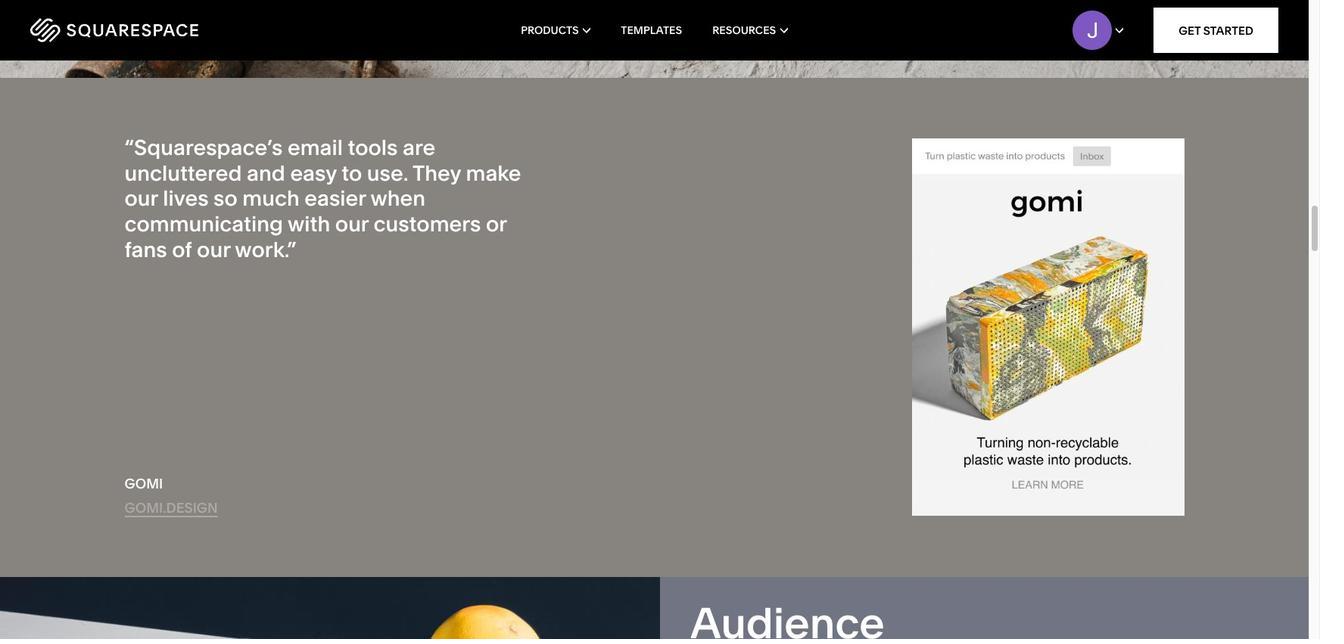 Task type: locate. For each thing, give the bounding box(es) containing it.
our right of
[[197, 237, 230, 262]]

uncluttered
[[125, 160, 242, 186]]

get started
[[1179, 23, 1254, 37]]

customers
[[374, 211, 481, 237]]

squarespace logo link
[[30, 18, 280, 42]]

fruits on a tablecloth image
[[0, 578, 660, 640]]

gomi.design
[[125, 500, 218, 517]]

products button
[[521, 0, 591, 61]]

or
[[486, 211, 507, 237]]

get
[[1179, 23, 1201, 37]]

our right with
[[335, 211, 369, 237]]

our
[[125, 186, 158, 212], [335, 211, 369, 237], [197, 237, 230, 262]]

started
[[1204, 23, 1254, 37]]

easier
[[305, 186, 366, 212]]

0 horizontal spatial our
[[125, 186, 158, 212]]

clay cup shop background image
[[0, 0, 1309, 78]]

so
[[214, 186, 238, 212]]

make
[[466, 160, 521, 186]]

gomi.design link
[[125, 500, 218, 518]]

gomi
[[125, 475, 163, 493]]

our left lives
[[125, 186, 158, 212]]

much
[[243, 186, 300, 212]]

resources
[[713, 23, 776, 37]]



Task type: describe. For each thing, give the bounding box(es) containing it.
with
[[288, 211, 330, 237]]

tools
[[348, 135, 398, 161]]

they
[[413, 160, 461, 186]]

"squarespace's
[[125, 135, 283, 161]]

resources button
[[713, 0, 788, 61]]

are
[[403, 135, 435, 161]]

2 horizontal spatial our
[[335, 211, 369, 237]]

to
[[342, 160, 362, 186]]

when
[[371, 186, 426, 212]]

get started link
[[1154, 8, 1279, 53]]

templates
[[621, 23, 682, 37]]

fans
[[125, 237, 167, 262]]

templates link
[[621, 0, 682, 61]]

easy
[[290, 160, 337, 186]]

communicating
[[125, 211, 283, 237]]

of
[[172, 237, 192, 262]]

and
[[247, 160, 285, 186]]

"squarespace's email tools are uncluttered and easy to use. they make our lives so much easier when communicating with our customers or fans of our work."
[[125, 135, 521, 262]]

gomi website image
[[912, 138, 1184, 517]]

lives
[[163, 186, 209, 212]]

squarespace logo image
[[30, 18, 198, 42]]

work."
[[235, 237, 296, 262]]

gomi gomi.design
[[125, 475, 218, 517]]

products
[[521, 23, 579, 37]]

email
[[288, 135, 343, 161]]

use.
[[367, 160, 408, 186]]

1 horizontal spatial our
[[197, 237, 230, 262]]



Task type: vqa. For each thing, say whether or not it's contained in the screenshot.
Decor
no



